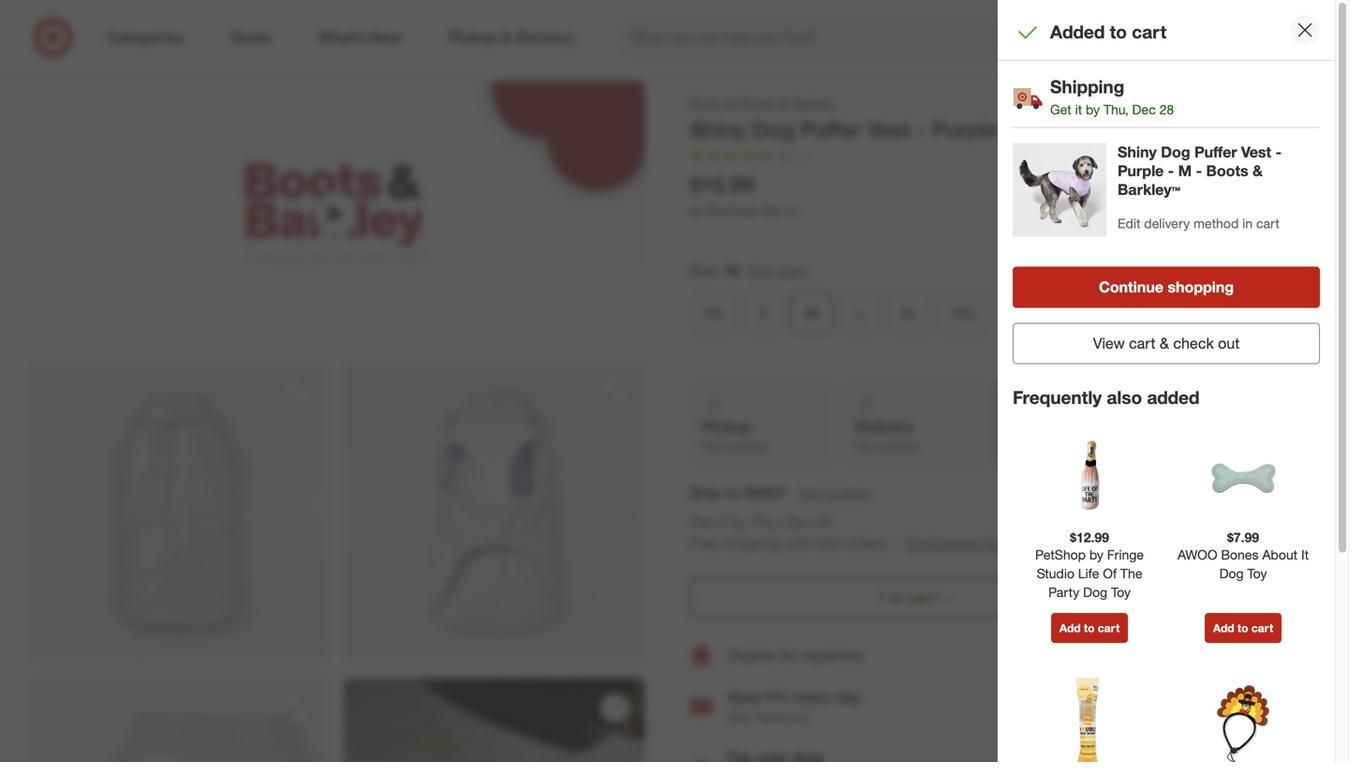 Task type: locate. For each thing, give the bounding box(es) containing it.
0 vertical spatial get
[[1051, 101, 1072, 117]]

1 not from the left
[[704, 439, 722, 453]]

edit left location at right
[[799, 485, 822, 502]]

it inside shipping get it by thu, dec 28
[[1076, 101, 1083, 117]]

xxl link
[[939, 293, 990, 334]]

added
[[1051, 21, 1106, 43]]

barkley™ inside shop all boots & barkley shiny dog puffer vest - purple - boots & barkley™
[[1107, 116, 1197, 142]]

get inside button
[[1008, 438, 1026, 452]]

0 horizontal spatial edit
[[799, 485, 822, 502]]

cart down of
[[1098, 621, 1120, 635]]

available inside delivery not available
[[877, 439, 921, 453]]

0 horizontal spatial thu,
[[751, 513, 780, 531]]

shiny
[[690, 116, 747, 142], [1118, 143, 1157, 161]]

it up free
[[719, 513, 727, 531]]

group containing size
[[689, 260, 1309, 342]]

1 vertical spatial edit
[[799, 485, 822, 502]]

redcard
[[758, 709, 810, 726]]

get up free
[[690, 513, 715, 531]]

m down chart
[[806, 304, 819, 322]]

m up edit delivery method in cart
[[1179, 162, 1193, 180]]

0 horizontal spatial not
[[704, 439, 722, 453]]

1 vertical spatial 28
[[1101, 438, 1114, 452]]

2 horizontal spatial m
[[1179, 162, 1193, 180]]

petshop
[[1036, 546, 1086, 563]]

0 vertical spatial edit
[[1118, 215, 1141, 232]]

get down shipping
[[1051, 101, 1072, 117]]

11
[[779, 148, 793, 164]]

dec for get it by thu, dec 28
[[1078, 438, 1098, 452]]

available down delivery
[[877, 439, 921, 453]]

barkley™ up shiny dog puffer vest - purple - m - boots & barkley™
[[1107, 116, 1197, 142]]

available for pickup
[[725, 439, 768, 453]]

dec up shiny dog puffer vest - purple - m - boots & barkley™
[[1133, 101, 1157, 117]]

available down the pickup
[[725, 439, 768, 453]]

28 inside button
[[1101, 438, 1114, 452]]

edit for edit delivery method in cart
[[1118, 215, 1141, 232]]

to right "added"
[[1111, 21, 1128, 43]]

1 vertical spatial m
[[726, 262, 740, 280]]

-
[[917, 116, 926, 142], [1005, 116, 1013, 142], [1276, 143, 1282, 161], [1169, 162, 1175, 180], [1197, 162, 1203, 180], [893, 534, 899, 553]]

add to cart button
[[1052, 613, 1129, 643], [1205, 613, 1283, 643]]

0 vertical spatial shiny
[[690, 116, 747, 142]]

1 vertical spatial it
[[1029, 438, 1035, 452]]

boots down shipping
[[1019, 116, 1080, 142]]

shopping
[[1168, 278, 1235, 296]]

0 horizontal spatial vest
[[868, 116, 911, 142]]

2 add to cart from the left
[[1214, 621, 1274, 635]]

available
[[725, 439, 768, 453], [877, 439, 921, 453]]

s link
[[743, 293, 784, 334]]

toy inside $7.99 awoo bones about it dog toy
[[1248, 565, 1268, 582]]

2 horizontal spatial 28
[[1160, 101, 1175, 117]]

0 vertical spatial purple
[[932, 116, 999, 142]]

by for $12.99 petshop by fringe studio life of the party dog toy
[[1090, 546, 1104, 563]]

28
[[1160, 101, 1175, 117], [1101, 438, 1114, 452], [815, 513, 832, 531]]

not for pickup
[[704, 439, 722, 453]]

by inside button
[[1038, 438, 1050, 452]]

0 vertical spatial barkley™
[[1107, 116, 1197, 142]]

shiny down shop
[[690, 116, 747, 142]]

photo from maggies mom, 6 of 12 image
[[344, 678, 645, 762]]

purple inside shop all boots & barkley shiny dog puffer vest - purple - boots & barkley™
[[932, 116, 999, 142]]

it down frequently
[[1029, 438, 1035, 452]]

puffer up method
[[1195, 143, 1238, 161]]

thu, inside get it by thu, dec 28 free shipping with $35 orders - exclusions apply.
[[751, 513, 780, 531]]

dog up delivery
[[1162, 143, 1191, 161]]

2 vertical spatial dec
[[784, 513, 811, 531]]

0 vertical spatial 28
[[1160, 101, 1175, 117]]

size left chart
[[748, 263, 773, 279]]

add to cart down party
[[1060, 621, 1120, 635]]

not down the pickup
[[704, 439, 722, 453]]

0 horizontal spatial add to cart button
[[1052, 613, 1129, 643]]

28 down frequently also added
[[1101, 438, 1114, 452]]

1 add from the left
[[1060, 621, 1081, 635]]

0 horizontal spatial add
[[1060, 621, 1081, 635]]

2 add from the left
[[1214, 621, 1235, 635]]

1 available from the left
[[725, 439, 768, 453]]

1 vertical spatial shiny
[[1118, 143, 1157, 161]]

1 horizontal spatial 28
[[1101, 438, 1114, 452]]

shiny inside shiny dog puffer vest - purple - m - boots & barkley™
[[1118, 143, 1157, 161]]

size
[[690, 262, 719, 280], [748, 263, 773, 279]]

it for get it by thu, dec 28 free shipping with $35 orders - exclusions apply.
[[719, 513, 727, 531]]

add to cart button down $7.99 awoo bones about it dog toy at the right bottom of the page
[[1205, 613, 1283, 643]]

size up xs
[[690, 262, 719, 280]]

dog inside '$12.99 petshop by fringe studio life of the party dog toy'
[[1084, 584, 1108, 600]]

1 horizontal spatial dec
[[1078, 438, 1098, 452]]

2 vertical spatial boots
[[1207, 162, 1249, 180]]

28 inside get it by thu, dec 28 free shipping with $35 orders - exclusions apply.
[[815, 513, 832, 531]]

2 vertical spatial m
[[806, 304, 819, 322]]

search
[[1074, 30, 1119, 48]]

$12.99
[[1071, 529, 1110, 545]]

1 vertical spatial dec
[[1078, 438, 1098, 452]]

0 vertical spatial puffer
[[801, 116, 862, 142]]

xs link
[[692, 293, 736, 334]]

dialog containing added to cart
[[998, 0, 1350, 762]]

1 vertical spatial boots
[[1019, 116, 1080, 142]]

puffer
[[801, 116, 862, 142], [1195, 143, 1238, 161]]

1 horizontal spatial it
[[1029, 438, 1035, 452]]

xxl
[[951, 304, 978, 322]]

thu, up shipping
[[751, 513, 780, 531]]

& left check
[[1160, 334, 1170, 353]]

28 for get it by thu, dec 28
[[1101, 438, 1114, 452]]

28 up shiny dog puffer vest - purple - m - boots & barkley™
[[1160, 101, 1175, 117]]

0 horizontal spatial puffer
[[801, 116, 862, 142]]

thu, down shipping
[[1104, 101, 1129, 117]]

xl
[[901, 304, 919, 322]]

by down frequently
[[1038, 438, 1050, 452]]

available inside pickup not available
[[725, 439, 768, 453]]

0 vertical spatial boots
[[742, 95, 777, 111]]

&
[[780, 95, 788, 111], [1086, 116, 1101, 142], [1253, 162, 1264, 180], [1160, 334, 1170, 353]]

1 horizontal spatial shiny
[[1118, 143, 1157, 161]]

shiny dog puffer vest - purple - boots & barkley™, 3 of 12 image
[[27, 362, 329, 663]]

shiny down shipping get it by thu, dec 28
[[1118, 143, 1157, 161]]

search button
[[1074, 17, 1119, 62]]

0 vertical spatial toy
[[1248, 565, 1268, 582]]

edit left delivery
[[1118, 215, 1141, 232]]

& left barkley
[[780, 95, 788, 111]]

0 vertical spatial vest
[[868, 116, 911, 142]]

1 horizontal spatial size
[[748, 263, 773, 279]]

chart
[[776, 263, 807, 279]]

2 vertical spatial thu,
[[751, 513, 780, 531]]

2 vertical spatial 28
[[815, 513, 832, 531]]

se
[[763, 203, 780, 219]]

0 vertical spatial m
[[1179, 162, 1193, 180]]

get inside shipping get it by thu, dec 28
[[1051, 101, 1072, 117]]

1 horizontal spatial not
[[856, 439, 874, 453]]

m left 'size chart' button
[[726, 262, 740, 280]]

1 horizontal spatial purple
[[1118, 162, 1164, 180]]

at
[[690, 203, 702, 219]]

add to cart button for life
[[1052, 613, 1129, 643]]

dog down bones
[[1220, 565, 1244, 582]]

by down shipping
[[1086, 101, 1101, 117]]

cart right 'search'
[[1133, 21, 1167, 43]]

dec inside shipping get it by thu, dec 28
[[1133, 101, 1157, 117]]

& up in
[[1253, 162, 1264, 180]]

toy down bones
[[1248, 565, 1268, 582]]

11 link
[[690, 147, 812, 168]]

xl link
[[889, 293, 931, 334]]

apply.
[[983, 534, 1023, 553]]

by inside shipping get it by thu, dec 28
[[1086, 101, 1101, 117]]

1 horizontal spatial puffer
[[1195, 143, 1238, 161]]

shiny dog puffer vest - purple - boots & barkley™, 2 of 12, play video image
[[27, 81, 645, 347]]

2 add to cart button from the left
[[1205, 613, 1283, 643]]

cart down $7.99 awoo bones about it dog toy at the right bottom of the page
[[1252, 621, 1274, 635]]

group
[[689, 260, 1309, 342]]

1 vertical spatial barkley™
[[1118, 181, 1181, 199]]

barkley™
[[1107, 116, 1197, 142], [1118, 181, 1181, 199]]

boots
[[742, 95, 777, 111], [1019, 116, 1080, 142], [1207, 162, 1249, 180]]

purple
[[932, 116, 999, 142], [1118, 162, 1164, 180]]

1 add to cart button from the left
[[1052, 613, 1129, 643]]

it down shipping
[[1076, 101, 1083, 117]]

2 horizontal spatial dec
[[1133, 101, 1157, 117]]

puffer down barkley
[[801, 116, 862, 142]]

2 vertical spatial it
[[719, 513, 727, 531]]

by for get it by thu, dec 28 free shipping with $35 orders - exclusions apply.
[[731, 513, 747, 531]]

thu, inside button
[[1053, 438, 1075, 452]]

0 horizontal spatial 28
[[815, 513, 832, 531]]

dec down frequently also added
[[1078, 438, 1098, 452]]

2 horizontal spatial it
[[1076, 101, 1083, 117]]

get it by thu, dec 28
[[1008, 438, 1114, 452]]

1 horizontal spatial available
[[877, 439, 921, 453]]

dec inside get it by thu, dec 28 button
[[1078, 438, 1098, 452]]

it inside get it by thu, dec 28 free shipping with $35 orders - exclusions apply.
[[719, 513, 727, 531]]

28 up the $35
[[815, 513, 832, 531]]

1 vertical spatial purple
[[1118, 162, 1164, 180]]

add to cart
[[1060, 621, 1120, 635], [1214, 621, 1274, 635]]

edit inside dialog
[[1118, 215, 1141, 232]]

it for get it by thu, dec 28
[[1029, 438, 1035, 452]]

0 vertical spatial it
[[1076, 101, 1083, 117]]

add to cart for life
[[1060, 621, 1120, 635]]

1 vertical spatial thu,
[[1053, 438, 1075, 452]]

at riverside se
[[690, 203, 780, 219]]

vest inside shop all boots & barkley shiny dog puffer vest - purple - boots & barkley™
[[868, 116, 911, 142]]

by down $12.99
[[1090, 546, 1104, 563]]

dec inside get it by thu, dec 28 free shipping with $35 orders - exclusions apply.
[[784, 513, 811, 531]]

1 horizontal spatial add to cart
[[1214, 621, 1274, 635]]

2 horizontal spatial thu,
[[1104, 101, 1129, 117]]

1 vertical spatial vest
[[1242, 143, 1272, 161]]

by for get it by thu, dec 28
[[1038, 438, 1050, 452]]

0 horizontal spatial shiny
[[690, 116, 747, 142]]

size inside size m size chart
[[748, 263, 773, 279]]

0 horizontal spatial boots
[[742, 95, 777, 111]]

added to cart
[[1051, 21, 1167, 43]]

shipping
[[724, 534, 782, 553]]

m inside shiny dog puffer vest - purple - m - boots & barkley™
[[1179, 162, 1193, 180]]

boots up method
[[1207, 162, 1249, 180]]

not inside pickup not available
[[704, 439, 722, 453]]

not down delivery
[[856, 439, 874, 453]]

1 vertical spatial toy
[[1112, 584, 1131, 600]]

1 horizontal spatial add
[[1214, 621, 1235, 635]]

by inside '$12.99 petshop by fringe studio life of the party dog toy'
[[1090, 546, 1104, 563]]

barkley
[[792, 95, 836, 111]]

0 horizontal spatial add to cart
[[1060, 621, 1120, 635]]

puffer inside shiny dog puffer vest - purple - m - boots & barkley™
[[1195, 143, 1238, 161]]

get
[[1051, 101, 1072, 117], [1008, 438, 1026, 452], [690, 513, 715, 531]]

1 vertical spatial get
[[1008, 438, 1026, 452]]

dog down "life"
[[1084, 584, 1108, 600]]

vest inside shiny dog puffer vest - purple - m - boots & barkley™
[[1242, 143, 1272, 161]]

purple inside shiny dog puffer vest - purple - m - boots & barkley™
[[1118, 162, 1164, 180]]

0 horizontal spatial available
[[725, 439, 768, 453]]

get down frequently
[[1008, 438, 1026, 452]]

1 horizontal spatial vest
[[1242, 143, 1272, 161]]

add to cart button down party
[[1052, 613, 1129, 643]]

boots right all
[[742, 95, 777, 111]]

ultra chewy double bones chicken flavor single dry dental dog treats - 2.8oz image
[[1043, 677, 1137, 762]]

1 horizontal spatial get
[[1008, 438, 1026, 452]]

dec up with
[[784, 513, 811, 531]]

add down party
[[1060, 621, 1081, 635]]

1 horizontal spatial thu,
[[1053, 438, 1075, 452]]

shiny dog puffer vest - purple - boots & barkley™, 5 of 12 image
[[27, 678, 329, 762]]

to down "life"
[[1085, 621, 1095, 635]]

0 horizontal spatial get
[[690, 513, 715, 531]]

add to cart for dog
[[1214, 621, 1274, 635]]

1 horizontal spatial edit
[[1118, 215, 1141, 232]]

0 horizontal spatial it
[[719, 513, 727, 531]]

all
[[725, 95, 738, 111]]

2 not from the left
[[856, 439, 874, 453]]

cart inside view cart & check out link
[[1130, 334, 1156, 353]]

1 horizontal spatial add to cart button
[[1205, 613, 1283, 643]]

barkley™ up delivery
[[1118, 181, 1181, 199]]

not inside delivery not available
[[856, 439, 874, 453]]

location
[[825, 485, 872, 502]]

add to cart down $7.99 awoo bones about it dog toy at the right bottom of the page
[[1214, 621, 1274, 635]]

7 link
[[1264, 17, 1305, 58]]

2 available from the left
[[877, 439, 921, 453]]

0 vertical spatial dec
[[1133, 101, 1157, 117]]

edit inside button
[[799, 485, 822, 502]]

What can we help you find? suggestions appear below search field
[[620, 17, 1087, 58]]

toy down the
[[1112, 584, 1131, 600]]

1 vertical spatial puffer
[[1195, 143, 1238, 161]]

life
[[1079, 565, 1100, 582]]

2 horizontal spatial get
[[1051, 101, 1072, 117]]

xs
[[704, 304, 723, 322]]

thu, down frequently
[[1053, 438, 1075, 452]]

add down bones
[[1214, 621, 1235, 635]]

cart
[[1133, 21, 1167, 43], [1257, 215, 1280, 232], [1130, 334, 1156, 353], [1098, 621, 1120, 635], [1252, 621, 1274, 635]]

0 vertical spatial thu,
[[1104, 101, 1129, 117]]

vest
[[868, 116, 911, 142], [1242, 143, 1272, 161]]

0 horizontal spatial dec
[[784, 513, 811, 531]]

by up shipping
[[731, 513, 747, 531]]

thu, for get it by thu, dec 28 free shipping with $35 orders - exclusions apply.
[[751, 513, 780, 531]]

view
[[1094, 334, 1126, 353]]

cart right "view"
[[1130, 334, 1156, 353]]

1 add to cart from the left
[[1060, 621, 1120, 635]]

shiny dog puffer vest - purple - boots & barkley™, 1 of 12 image
[[27, 0, 645, 66]]

0 horizontal spatial purple
[[932, 116, 999, 142]]

about
[[1263, 546, 1298, 563]]

0 horizontal spatial toy
[[1112, 584, 1131, 600]]

edit delivery method in cart
[[1118, 215, 1280, 232]]

by inside get it by thu, dec 28 free shipping with $35 orders - exclusions apply.
[[731, 513, 747, 531]]

2 horizontal spatial boots
[[1207, 162, 1249, 180]]

2 vertical spatial get
[[690, 513, 715, 531]]

get inside get it by thu, dec 28 free shipping with $35 orders - exclusions apply.
[[690, 513, 715, 531]]

1 horizontal spatial toy
[[1248, 565, 1268, 582]]

thu,
[[1104, 101, 1129, 117], [1053, 438, 1075, 452], [751, 513, 780, 531]]

party
[[1049, 584, 1080, 600]]

dog up 11
[[753, 116, 795, 142]]

get for get it by thu, dec 28
[[1008, 438, 1026, 452]]

add
[[1060, 621, 1081, 635], [1214, 621, 1235, 635]]

m
[[1179, 162, 1193, 180], [726, 262, 740, 280], [806, 304, 819, 322]]

it inside button
[[1029, 438, 1035, 452]]

dialog
[[998, 0, 1350, 762]]

edit
[[1118, 215, 1141, 232], [799, 485, 822, 502]]



Task type: vqa. For each thing, say whether or not it's contained in the screenshot.
riding toys, scooters & hoverboards link
no



Task type: describe. For each thing, give the bounding box(es) containing it.
available for delivery
[[877, 439, 921, 453]]

the
[[1121, 565, 1143, 582]]

free
[[690, 534, 720, 553]]

bones
[[1222, 546, 1259, 563]]

$35
[[818, 534, 842, 553]]

$12.99 petshop by fringe studio life of the party dog toy
[[1036, 529, 1145, 600]]

frequently also added
[[1013, 387, 1200, 408]]

orders
[[846, 534, 889, 553]]

$7.99
[[1228, 529, 1260, 545]]

to right ship
[[726, 484, 741, 502]]

s
[[759, 304, 769, 322]]

get it by thu, dec 28 button
[[995, 380, 1140, 467]]

get it by thu, dec 28 free shipping with $35 orders - exclusions apply.
[[690, 513, 1023, 553]]

out
[[1219, 334, 1240, 353]]

92507
[[745, 484, 787, 502]]

add to cart button for dog
[[1205, 613, 1283, 643]]

dec for get it by thu, dec 28 free shipping with $35 orders - exclusions apply.
[[784, 513, 811, 531]]

dog inside shop all boots & barkley shiny dog puffer vest - purple - boots & barkley™
[[753, 116, 795, 142]]

continue shopping
[[1100, 278, 1235, 296]]

7
[[1292, 19, 1298, 31]]

puffer inside shop all boots & barkley shiny dog puffer vest - purple - boots & barkley™
[[801, 116, 862, 142]]

exclusions apply. button
[[907, 533, 1023, 554]]

ship
[[690, 484, 722, 502]]

for
[[780, 646, 798, 664]]

fringe
[[1108, 546, 1145, 563]]

& inside shiny dog puffer vest - purple - m - boots & barkley™
[[1253, 162, 1264, 180]]

edit location
[[799, 485, 872, 502]]

eligible for registries
[[728, 646, 864, 664]]

midlee turkey dog headband image
[[1197, 677, 1291, 762]]

petshop by fringe studio life of the party dog toy image
[[1043, 432, 1137, 525]]

studio
[[1037, 565, 1075, 582]]

0 horizontal spatial size
[[690, 262, 719, 280]]

continue shopping button
[[1013, 267, 1321, 308]]

28 inside shipping get it by thu, dec 28
[[1160, 101, 1175, 117]]

toy inside '$12.99 petshop by fringe studio life of the party dog toy'
[[1112, 584, 1131, 600]]

save 5% every day with redcard
[[728, 688, 862, 726]]

with
[[728, 709, 754, 726]]

& down shipping
[[1086, 116, 1101, 142]]

ship to 92507
[[690, 484, 787, 502]]

every
[[793, 688, 832, 706]]

$15.99
[[690, 171, 755, 198]]

edit for edit location
[[799, 485, 822, 502]]

cart right in
[[1257, 215, 1280, 232]]

0 horizontal spatial m
[[726, 262, 740, 280]]

pickup not available
[[704, 418, 768, 453]]

size chart button
[[747, 261, 808, 282]]

shiny inside shop all boots & barkley shiny dog puffer vest - purple - boots & barkley™
[[690, 116, 747, 142]]

$7.99 awoo bones about it dog toy
[[1178, 529, 1310, 582]]

in
[[1243, 215, 1253, 232]]

view cart & check out link
[[1013, 323, 1321, 364]]

dog inside $7.99 awoo bones about it dog toy
[[1220, 565, 1244, 582]]

delivery
[[856, 418, 914, 436]]

save
[[728, 688, 762, 706]]

frequently
[[1013, 387, 1103, 408]]

barkley™ inside shiny dog puffer vest - purple - m - boots & barkley™
[[1118, 181, 1181, 199]]

edit location button
[[798, 483, 873, 504]]

size m size chart
[[690, 262, 807, 280]]

riverside
[[705, 203, 760, 219]]

shiny dog puffer vest - purple - boots & barkley™, 4 of 12 image
[[344, 362, 645, 663]]

method
[[1194, 215, 1240, 232]]

boots inside shiny dog puffer vest - purple - m - boots & barkley™
[[1207, 162, 1249, 180]]

eligible
[[728, 646, 776, 664]]

to down $7.99 awoo bones about it dog toy at the right bottom of the page
[[1238, 621, 1249, 635]]

awoo
[[1178, 546, 1218, 563]]

m link
[[792, 293, 833, 334]]

added
[[1148, 387, 1200, 408]]

shop all boots & barkley shiny dog puffer vest - purple - boots & barkley™
[[690, 95, 1197, 142]]

shiny dog puffer vest - purple - m - boots & barkley™ image
[[1013, 143, 1107, 237]]

view cart & check out
[[1094, 334, 1240, 353]]

1 horizontal spatial boots
[[1019, 116, 1080, 142]]

thu, for get it by thu, dec 28
[[1053, 438, 1075, 452]]

it
[[1302, 546, 1310, 563]]

add for dog
[[1214, 621, 1235, 635]]

get for get it by thu, dec 28 free shipping with $35 orders - exclusions apply.
[[690, 513, 715, 531]]

- inside get it by thu, dec 28 free shipping with $35 orders - exclusions apply.
[[893, 534, 899, 553]]

5%
[[766, 688, 789, 706]]

check
[[1174, 334, 1215, 353]]

shop
[[690, 95, 722, 111]]

thu, inside shipping get it by thu, dec 28
[[1104, 101, 1129, 117]]

shiny dog puffer vest - purple - m - boots & barkley™
[[1118, 143, 1282, 199]]

exclusions
[[907, 534, 979, 553]]

l link
[[841, 293, 882, 334]]

l
[[857, 304, 865, 322]]

also
[[1107, 387, 1143, 408]]

with
[[786, 534, 813, 553]]

day
[[836, 688, 862, 706]]

1 horizontal spatial m
[[806, 304, 819, 322]]

dog inside shiny dog puffer vest - purple - m - boots & barkley™
[[1162, 143, 1191, 161]]

continue
[[1100, 278, 1164, 296]]

shipping
[[1051, 76, 1125, 97]]

delivery not available
[[856, 418, 921, 453]]

not for delivery
[[856, 439, 874, 453]]

shipping get it by thu, dec 28
[[1051, 76, 1175, 117]]

pickup
[[704, 418, 752, 436]]

delivery
[[1145, 215, 1191, 232]]

28 for get it by thu, dec 28 free shipping with $35 orders - exclusions apply.
[[815, 513, 832, 531]]

of
[[1104, 565, 1117, 582]]

awoo bones about it dog toy image
[[1197, 432, 1291, 525]]

add for life
[[1060, 621, 1081, 635]]

registries
[[802, 646, 864, 664]]



